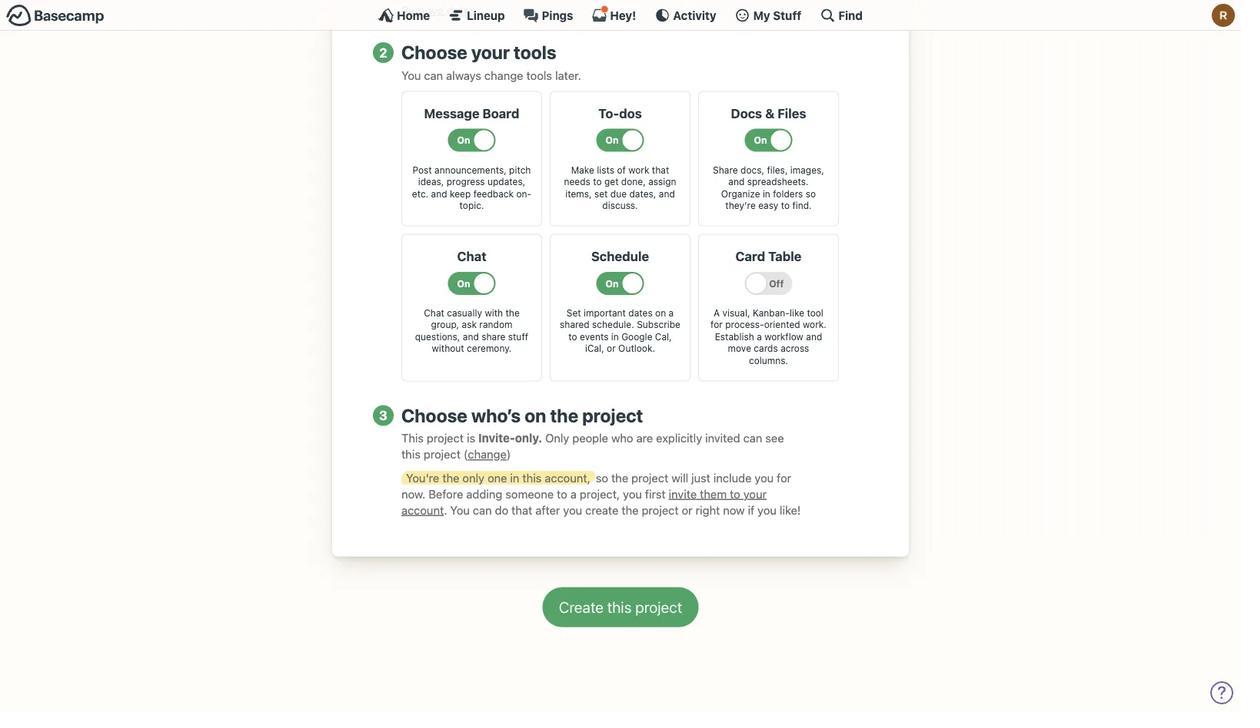 Task type: locate. For each thing, give the bounding box(es) containing it.
to up set
[[593, 177, 602, 187]]

you left always
[[401, 69, 421, 82]]

1 horizontal spatial you
[[450, 504, 470, 518]]

that
[[652, 165, 669, 176], [511, 504, 532, 518]]

ideas,
[[418, 177, 444, 187]]

1 vertical spatial choose
[[401, 405, 467, 427]]

stuff
[[773, 8, 801, 22]]

change link
[[468, 448, 507, 462]]

work.
[[803, 320, 826, 331]]

1 vertical spatial a
[[757, 332, 762, 343]]

0 horizontal spatial a
[[570, 488, 577, 501]]

1 vertical spatial change
[[468, 448, 507, 462]]

on up subscribe at right
[[655, 308, 666, 319]]

0 horizontal spatial on
[[525, 405, 546, 427]]

2 vertical spatial in
[[510, 472, 519, 485]]

0 vertical spatial choose
[[401, 42, 467, 63]]

0 horizontal spatial dates
[[447, 3, 476, 17]]

a
[[669, 308, 674, 319], [757, 332, 762, 343], [570, 488, 577, 501]]

1 horizontal spatial dates
[[628, 308, 653, 319]]

that inside make lists of work that needs to get done, assign items, set due dates, and discuss.
[[652, 165, 669, 176]]

your inside invite them to your account
[[743, 488, 767, 501]]

that for do
[[511, 504, 532, 518]]

change down choose your tools
[[484, 69, 523, 82]]

1 vertical spatial can
[[743, 432, 762, 446]]

1 vertical spatial so
[[596, 472, 608, 485]]

2
[[379, 45, 387, 60]]

1 vertical spatial your
[[743, 488, 767, 501]]

2 choose from the top
[[401, 405, 467, 427]]

move
[[728, 344, 751, 355]]

and
[[728, 177, 745, 187], [431, 189, 447, 199], [659, 189, 675, 199], [463, 332, 479, 343], [806, 332, 822, 343]]

0 vertical spatial chat
[[457, 249, 486, 264]]

0 horizontal spatial this
[[401, 448, 421, 462]]

change )
[[468, 448, 511, 462]]

0 vertical spatial can
[[424, 69, 443, 82]]

later.
[[555, 69, 581, 82]]

project
[[582, 405, 643, 427], [427, 432, 464, 446], [424, 448, 461, 462], [631, 472, 668, 485], [642, 504, 679, 518]]

random
[[479, 320, 512, 331]]

your up if
[[743, 488, 767, 501]]

0 vertical spatial you
[[401, 69, 421, 82]]

kanban-
[[753, 308, 790, 319]]

to down shared
[[568, 332, 577, 343]]

(
[[464, 448, 468, 462]]

account,
[[545, 472, 590, 485]]

easy
[[758, 201, 778, 211]]

and down the ideas,
[[431, 189, 447, 199]]

docs,
[[740, 165, 764, 176]]

chat inside chat casually with the group, ask random questions, and share stuff without ceremony.
[[424, 308, 444, 319]]

2 vertical spatial a
[[570, 488, 577, 501]]

1 vertical spatial on
[[525, 405, 546, 427]]

items,
[[565, 189, 592, 199]]

your up you can always change tools later.
[[471, 42, 510, 63]]

you right .
[[450, 504, 470, 518]]

1 horizontal spatial so
[[806, 189, 816, 199]]

0 horizontal spatial or
[[607, 344, 616, 355]]

google
[[621, 332, 652, 343]]

cal,
[[655, 332, 672, 343]]

so inside share docs, files, images, and spreadsheets. organize in folders so they're easy to find.
[[806, 189, 816, 199]]

or down invite
[[682, 504, 693, 518]]

that for work
[[652, 165, 669, 176]]

1 horizontal spatial on
[[655, 308, 666, 319]]

pings
[[542, 8, 573, 22]]

so up find.
[[806, 189, 816, 199]]

set important dates on a shared schedule. subscribe to events in google cal, ical, or outlook.
[[560, 308, 680, 355]]

chat for chat casually with the group, ask random questions, and share stuff without ceremony.
[[424, 308, 444, 319]]

0 vertical spatial a
[[669, 308, 674, 319]]

and down assign
[[659, 189, 675, 199]]

a up subscribe at right
[[669, 308, 674, 319]]

None submit
[[543, 588, 698, 628]]

board
[[483, 106, 519, 121]]

activity link
[[655, 8, 716, 23]]

1 horizontal spatial your
[[743, 488, 767, 501]]

only.
[[515, 432, 542, 446]]

can down adding
[[473, 504, 492, 518]]

project left (
[[424, 448, 461, 462]]

my stuff button
[[735, 8, 801, 23]]

always
[[446, 69, 481, 82]]

2 horizontal spatial can
[[743, 432, 762, 446]]

in up easy in the top right of the page
[[763, 189, 770, 199]]

&
[[765, 106, 774, 121]]

1 vertical spatial in
[[611, 332, 619, 343]]

the up "project,"
[[611, 472, 628, 485]]

change
[[484, 69, 523, 82], [468, 448, 507, 462]]

1 horizontal spatial chat
[[457, 249, 486, 264]]

who's
[[471, 405, 521, 427]]

account
[[401, 504, 444, 518]]

dates up subscribe at right
[[628, 308, 653, 319]]

the
[[506, 308, 520, 319], [550, 405, 578, 427], [442, 472, 459, 485], [611, 472, 628, 485], [622, 504, 639, 518]]

0 vertical spatial or
[[607, 344, 616, 355]]

on up only.
[[525, 405, 546, 427]]

docs
[[731, 106, 762, 121]]

0 vertical spatial this
[[401, 448, 421, 462]]

a
[[714, 308, 720, 319]]

project inside only people who are explicitly invited can see this project (
[[424, 448, 461, 462]]

important
[[584, 308, 626, 319]]

project up first on the right
[[631, 472, 668, 485]]

chat casually with the group, ask random questions, and share stuff without ceremony.
[[415, 308, 528, 355]]

in down schedule. on the top of the page
[[611, 332, 619, 343]]

can left see
[[743, 432, 762, 446]]

tools down pings popup button
[[514, 42, 556, 63]]

to down folders
[[781, 201, 790, 211]]

and inside chat casually with the group, ask random questions, and share stuff without ceremony.
[[463, 332, 479, 343]]

in
[[763, 189, 770, 199], [611, 332, 619, 343], [510, 472, 519, 485]]

get
[[604, 177, 619, 187]]

dates right remove
[[447, 3, 476, 17]]

2 horizontal spatial a
[[757, 332, 762, 343]]

and up organize
[[728, 177, 745, 187]]

for inside so the project will just include you for now. before adding someone to a project, you first
[[777, 472, 791, 485]]

tools left later.
[[526, 69, 552, 82]]

choose up always
[[401, 42, 467, 63]]

in right one
[[510, 472, 519, 485]]

0 horizontal spatial chat
[[424, 308, 444, 319]]

0 vertical spatial tools
[[514, 42, 556, 63]]

1 choose from the top
[[401, 42, 467, 63]]

you can always change tools later.
[[401, 69, 581, 82]]

only people who are explicitly invited can see this project (
[[401, 432, 784, 462]]

my
[[753, 8, 770, 22]]

0 vertical spatial that
[[652, 165, 669, 176]]

1 vertical spatial for
[[777, 472, 791, 485]]

can left always
[[424, 69, 443, 82]]

2 horizontal spatial in
[[763, 189, 770, 199]]

remove
[[401, 3, 443, 17]]

chat
[[457, 249, 486, 264], [424, 308, 444, 319]]

1 vertical spatial or
[[682, 504, 693, 518]]

they're
[[725, 201, 756, 211]]

and inside post announcements, pitch ideas, progress updates, etc. and keep feedback on- topic.
[[431, 189, 447, 199]]

your
[[471, 42, 510, 63], [743, 488, 767, 501]]

choose up this
[[401, 405, 467, 427]]

establish
[[715, 332, 754, 343]]

1 horizontal spatial a
[[669, 308, 674, 319]]

0 vertical spatial in
[[763, 189, 770, 199]]

chat up group,
[[424, 308, 444, 319]]

right
[[696, 504, 720, 518]]

on inside the set important dates on a shared schedule. subscribe to events in google cal, ical, or outlook.
[[655, 308, 666, 319]]

a down the account,
[[570, 488, 577, 501]]

0 vertical spatial your
[[471, 42, 510, 63]]

0 horizontal spatial that
[[511, 504, 532, 518]]

find.
[[792, 201, 812, 211]]

people
[[572, 432, 608, 446]]

you up '. you can do that after you create the project or right now if you like!' at the bottom of page
[[623, 488, 642, 501]]

0 horizontal spatial for
[[711, 320, 723, 331]]

1 horizontal spatial that
[[652, 165, 669, 176]]

change down invite-
[[468, 448, 507, 462]]

you
[[401, 69, 421, 82], [450, 504, 470, 518]]

and down ask
[[463, 332, 479, 343]]

0 vertical spatial for
[[711, 320, 723, 331]]

2 vertical spatial can
[[473, 504, 492, 518]]

this down this
[[401, 448, 421, 462]]

without
[[432, 344, 464, 355]]

0 vertical spatial dates
[[447, 3, 476, 17]]

now
[[723, 504, 745, 518]]

so up "project,"
[[596, 472, 608, 485]]

dates inside the set important dates on a shared schedule. subscribe to events in google cal, ical, or outlook.
[[628, 308, 653, 319]]

so the project will just include you for now. before adding someone to a project, you first
[[401, 472, 791, 501]]

that down someone
[[511, 504, 532, 518]]

1 vertical spatial dates
[[628, 308, 653, 319]]

1 horizontal spatial this
[[522, 472, 542, 485]]

the up only
[[550, 405, 578, 427]]

for inside a visual, kanban-like tool for process-oriented work. establish a workflow and move cards across columns.
[[711, 320, 723, 331]]

files,
[[767, 165, 788, 176]]

docs & files
[[731, 106, 806, 121]]

the right with
[[506, 308, 520, 319]]

this up someone
[[522, 472, 542, 485]]

tool
[[807, 308, 823, 319]]

a inside so the project will just include you for now. before adding someone to a project, you first
[[570, 488, 577, 501]]

chat down topic.
[[457, 249, 486, 264]]

like!
[[780, 504, 801, 518]]

choose for choose who's on the project
[[401, 405, 467, 427]]

a up "cards"
[[757, 332, 762, 343]]

can
[[424, 69, 443, 82], [743, 432, 762, 446], [473, 504, 492, 518]]

0 vertical spatial on
[[655, 308, 666, 319]]

outlook.
[[618, 344, 655, 355]]

or right ical, at top left
[[607, 344, 616, 355]]

0 horizontal spatial can
[[424, 69, 443, 82]]

and down work.
[[806, 332, 822, 343]]

lists
[[597, 165, 614, 176]]

and inside share docs, files, images, and spreadsheets. organize in folders so they're easy to find.
[[728, 177, 745, 187]]

across
[[781, 344, 809, 355]]

to down the account,
[[557, 488, 567, 501]]

0 horizontal spatial so
[[596, 472, 608, 485]]

1 vertical spatial that
[[511, 504, 532, 518]]

card table
[[735, 249, 802, 264]]

that up assign
[[652, 165, 669, 176]]

so
[[806, 189, 816, 199], [596, 472, 608, 485]]

discuss.
[[602, 201, 638, 211]]

dos
[[619, 106, 642, 121]]

0 horizontal spatial you
[[401, 69, 421, 82]]

1 vertical spatial this
[[522, 472, 542, 485]]

1 horizontal spatial for
[[777, 472, 791, 485]]

for down a
[[711, 320, 723, 331]]

for up like!
[[777, 472, 791, 485]]

pitch
[[509, 165, 531, 176]]

invite them to your account link
[[401, 488, 767, 518]]

the up before on the left bottom of page
[[442, 472, 459, 485]]

1 vertical spatial chat
[[424, 308, 444, 319]]

1 horizontal spatial in
[[611, 332, 619, 343]]

this
[[401, 448, 421, 462], [522, 472, 542, 485]]

schedule
[[591, 249, 649, 264]]

main element
[[0, 0, 1241, 31]]

0 vertical spatial so
[[806, 189, 816, 199]]

to up now
[[730, 488, 740, 501]]

1 horizontal spatial can
[[473, 504, 492, 518]]

process-
[[725, 320, 764, 331]]

to inside so the project will just include you for now. before adding someone to a project, you first
[[557, 488, 567, 501]]



Task type: describe. For each thing, give the bounding box(es) containing it.
topic.
[[459, 201, 484, 211]]

with
[[485, 308, 503, 319]]

oriented
[[764, 320, 800, 331]]

after
[[535, 504, 560, 518]]

are
[[636, 432, 653, 446]]

like
[[790, 308, 804, 319]]

so inside so the project will just include you for now. before adding someone to a project, you first
[[596, 472, 608, 485]]

events
[[580, 332, 609, 343]]

questions,
[[415, 332, 460, 343]]

work
[[628, 165, 649, 176]]

in inside share docs, files, images, and spreadsheets. organize in folders so they're easy to find.
[[763, 189, 770, 199]]

invited
[[705, 432, 740, 446]]

1 vertical spatial tools
[[526, 69, 552, 82]]

post announcements, pitch ideas, progress updates, etc. and keep feedback on- topic.
[[412, 165, 531, 211]]

share
[[481, 332, 505, 343]]

to inside the set important dates on a shared schedule. subscribe to events in google cal, ical, or outlook.
[[568, 332, 577, 343]]

choose for choose your tools
[[401, 42, 467, 63]]

share docs, files, images, and spreadsheets. organize in folders so they're easy to find.
[[713, 165, 824, 211]]

set
[[567, 308, 581, 319]]

message
[[424, 106, 480, 121]]

to-dos
[[598, 106, 642, 121]]

chat for chat
[[457, 249, 486, 264]]

and inside make lists of work that needs to get done, assign items, set due dates, and discuss.
[[659, 189, 675, 199]]

the inside chat casually with the group, ask random questions, and share stuff without ceremony.
[[506, 308, 520, 319]]

subscribe
[[637, 320, 680, 331]]

the inside so the project will just include you for now. before adding someone to a project, you first
[[611, 472, 628, 485]]

files
[[777, 106, 806, 121]]

make
[[571, 165, 594, 176]]

assign
[[648, 177, 676, 187]]

pings button
[[523, 8, 573, 23]]

invite
[[669, 488, 697, 501]]

ruby image
[[1212, 4, 1235, 27]]

only
[[545, 432, 569, 446]]

a inside the set important dates on a shared schedule. subscribe to events in google cal, ical, or outlook.
[[669, 308, 674, 319]]

progress
[[447, 177, 485, 187]]

1 vertical spatial you
[[450, 504, 470, 518]]

project down first on the right
[[642, 504, 679, 518]]

project left is at the bottom
[[427, 432, 464, 446]]

this
[[401, 432, 424, 446]]

a inside a visual, kanban-like tool for process-oriented work. establish a workflow and move cards across columns.
[[757, 332, 762, 343]]

)
[[507, 448, 511, 462]]

find
[[838, 8, 863, 22]]

message board
[[424, 106, 519, 121]]

this inside only people who are explicitly invited can see this project (
[[401, 448, 421, 462]]

you right if
[[758, 504, 777, 518]]

someone
[[505, 488, 554, 501]]

make lists of work that needs to get done, assign items, set due dates, and discuss.
[[564, 165, 676, 211]]

see
[[765, 432, 784, 446]]

do
[[495, 504, 508, 518]]

remove dates link
[[401, 3, 476, 17]]

of
[[617, 165, 626, 176]]

activity
[[673, 8, 716, 22]]

and inside a visual, kanban-like tool for process-oriented work. establish a workflow and move cards across columns.
[[806, 332, 822, 343]]

schedule.
[[592, 320, 634, 331]]

due
[[610, 189, 627, 199]]

you're
[[406, 472, 439, 485]]

first
[[645, 488, 666, 501]]

workflow
[[764, 332, 803, 343]]

you right include
[[755, 472, 774, 485]]

only
[[462, 472, 484, 485]]

folders
[[773, 189, 803, 199]]

keep
[[450, 189, 471, 199]]

0 horizontal spatial in
[[510, 472, 519, 485]]

project up 'who'
[[582, 405, 643, 427]]

etc.
[[412, 189, 428, 199]]

ask
[[462, 320, 477, 331]]

to inside make lists of work that needs to get done, assign items, set due dates, and discuss.
[[593, 177, 602, 187]]

invite them to your account
[[401, 488, 767, 518]]

you right after
[[563, 504, 582, 518]]

in inside the set important dates on a shared schedule. subscribe to events in google cal, ical, or outlook.
[[611, 332, 619, 343]]

shared
[[560, 320, 589, 331]]

. you can do that after you create the project or right now if you like!
[[444, 504, 801, 518]]

explicitly
[[656, 432, 702, 446]]

0 vertical spatial change
[[484, 69, 523, 82]]

1 horizontal spatial or
[[682, 504, 693, 518]]

home link
[[378, 8, 430, 23]]

create
[[585, 504, 618, 518]]

lineup
[[467, 8, 505, 22]]

home
[[397, 8, 430, 22]]

share
[[713, 165, 738, 176]]

project inside so the project will just include you for now. before adding someone to a project, you first
[[631, 472, 668, 485]]

just
[[691, 472, 710, 485]]

visual,
[[722, 308, 750, 319]]

remove dates
[[401, 3, 476, 17]]

the right create
[[622, 504, 639, 518]]

them
[[700, 488, 727, 501]]

casually
[[447, 308, 482, 319]]

will
[[671, 472, 688, 485]]

switch accounts image
[[6, 4, 105, 28]]

my stuff
[[753, 8, 801, 22]]

to-
[[598, 106, 619, 121]]

done,
[[621, 177, 646, 187]]

feedback
[[473, 189, 514, 199]]

to inside share docs, files, images, and spreadsheets. organize in folders so they're easy to find.
[[781, 201, 790, 211]]

hey! button
[[592, 5, 636, 23]]

to inside invite them to your account
[[730, 488, 740, 501]]

who
[[611, 432, 633, 446]]

find button
[[820, 8, 863, 23]]

or inside the set important dates on a shared schedule. subscribe to events in google cal, ical, or outlook.
[[607, 344, 616, 355]]

card
[[735, 249, 765, 264]]

cards
[[754, 344, 778, 355]]

0 horizontal spatial your
[[471, 42, 510, 63]]

spreadsheets.
[[747, 177, 809, 187]]

announcements,
[[434, 165, 506, 176]]

updates,
[[487, 177, 525, 187]]

is
[[467, 432, 475, 446]]

3
[[379, 408, 387, 423]]

needs
[[564, 177, 590, 187]]

can inside only people who are explicitly invited can see this project (
[[743, 432, 762, 446]]



Task type: vqa. For each thing, say whether or not it's contained in the screenshot.


